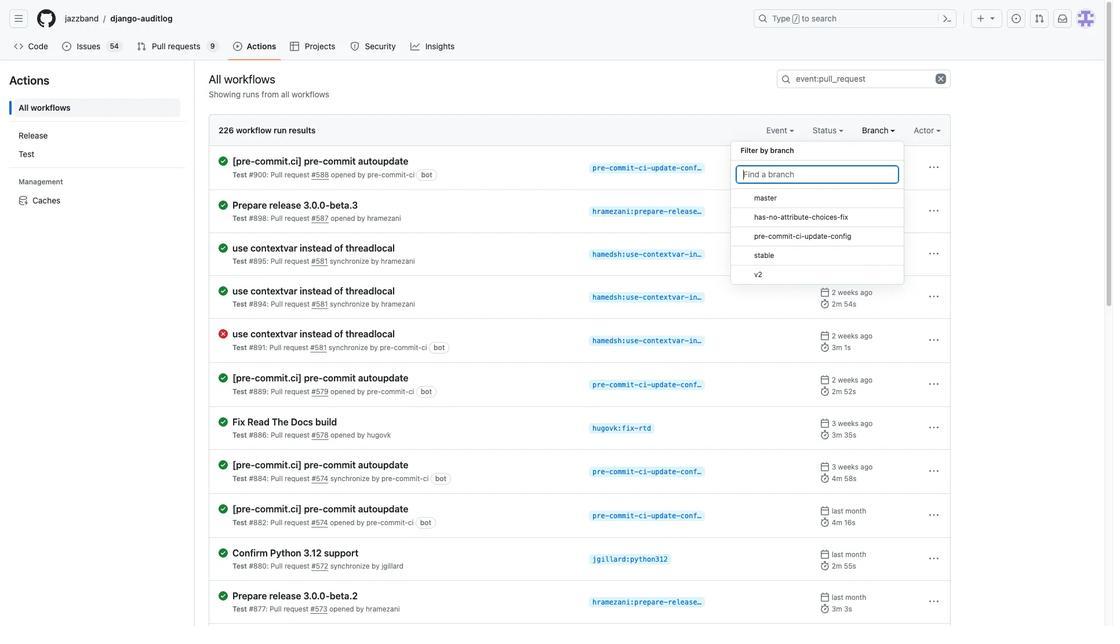 Task type: locate. For each thing, give the bounding box(es) containing it.
django-
[[110, 13, 141, 23]]

0 vertical spatial 2
[[832, 288, 837, 297]]

3.0.0- for beta.2
[[304, 591, 330, 602]]

calendar image
[[821, 158, 830, 168], [821, 202, 830, 211], [821, 288, 830, 297], [821, 331, 830, 341], [821, 375, 830, 385], [821, 550, 830, 559], [821, 593, 830, 602]]

contextvar inside use contextvar instead of threadlocal test #894: pull request #581 synchronize             by hramezani
[[251, 286, 298, 296]]

[pre-commit.ci] pre-commit autoupdate down #578 link
[[233, 460, 409, 471]]

actions link
[[228, 38, 281, 55]]

hramezani:prepare-
[[593, 208, 668, 216], [593, 599, 668, 607]]

completed successfully image for of
[[219, 244, 228, 253]]

2 run duration image from the top
[[821, 430, 830, 440]]

Find a branch text field
[[736, 165, 900, 184]]

shield image
[[350, 42, 360, 51]]

1 horizontal spatial git pull request image
[[1036, 14, 1045, 23]]

weeks up 52s
[[839, 376, 859, 385]]

jazzband
[[65, 13, 99, 23]]

fix
[[233, 417, 245, 428]]

2 vertical spatial contextvar-
[[643, 337, 689, 345]]

2 weeks ago up 54s
[[832, 288, 873, 297]]

4 3 from the top
[[832, 463, 837, 472]]

1 vertical spatial #581
[[312, 300, 328, 309]]

update- down has-no-attribute-choices-fix button
[[806, 232, 832, 241]]

commit.ci] for pull request #574 opened             by pre-commit-ci
[[255, 504, 302, 515]]

run duration image left 3m 35s
[[821, 430, 830, 440]]

weeks up 35s
[[839, 419, 859, 428]]

3 up 3m 35s
[[832, 419, 837, 428]]

0 vertical spatial list
[[60, 9, 747, 28]]

0 vertical spatial days
[[839, 159, 854, 168]]

3 completed successfully image from the top
[[219, 374, 228, 383]]

hamedsh:use- for use contextvar instead of threadlocal test #894: pull request #581 synchronize             by hramezani
[[593, 294, 643, 302]]

52s
[[845, 388, 857, 396]]

1 vertical spatial hamedsh:use-
[[593, 294, 643, 302]]

[pre-commit.ci] pre-commit autoupdate for test #884:
[[233, 460, 409, 471]]

#886:
[[249, 431, 269, 440]]

homepage image
[[37, 9, 56, 28]]

5 weeks from the top
[[839, 463, 859, 472]]

3.0.0- up #573 link
[[304, 591, 330, 602]]

search
[[812, 13, 837, 23]]

3- for beta.2
[[702, 599, 710, 607]]

0 vertical spatial instead-
[[689, 251, 723, 259]]

3 for [pre-commit.ci] pre-commit autoupdate
[[832, 463, 837, 472]]

release link
[[14, 126, 180, 145]]

threadlocal inside "link"
[[346, 329, 395, 339]]

2 threadlocal from the top
[[346, 286, 395, 296]]

event button
[[767, 124, 795, 136]]

[pre- up test #900:
[[233, 156, 255, 167]]

#581 link up use contextvar instead of threadlocal test #894: pull request #581 synchronize             by hramezani
[[312, 257, 328, 266]]

3 weeks ago for fix read the docs build
[[832, 419, 873, 428]]

226
[[219, 125, 234, 135]]

jgillard:python312 link
[[589, 555, 672, 565]]

calendar image for 2m 52s
[[821, 375, 830, 385]]

test inside fix read the docs build test #886: pull request #578 opened             by hugovk
[[233, 431, 247, 440]]

0 vertical spatial use
[[233, 243, 248, 254]]

code image
[[14, 42, 23, 51]]

1 vertical spatial hamedsh:use-contextvar-instead-of-threadvars link
[[589, 292, 777, 303]]

release for beta.2
[[269, 591, 301, 602]]

[pre-commit.ci] pre-commit autoupdate link for pull request #579 opened             by pre-commit-ci
[[233, 372, 580, 384]]

4 calendar image from the top
[[821, 331, 830, 341]]

test inside the prepare release 3.0.0-beta.2 test #877: pull request #573 opened             by hramezani
[[233, 605, 247, 614]]

2 vertical spatial month
[[846, 594, 867, 602]]

run duration image for 2m 30s
[[821, 214, 830, 223]]

event
[[767, 125, 790, 135]]

#574 link for synchronize             by
[[312, 475, 329, 483]]

3m for docs
[[832, 431, 843, 440]]

1 3.0.0- from the top
[[304, 200, 330, 211]]

2 last month from the top
[[832, 551, 867, 559]]

ci- down has-no-attribute-choices-fix
[[797, 232, 806, 241]]

workflows up release
[[31, 103, 71, 113]]

2 3 weeks ago from the top
[[832, 463, 873, 472]]

pull left requests
[[152, 41, 166, 51]]

prepare inside the prepare release 3.0.0-beta.2 test #877: pull request #573 opened             by hramezani
[[233, 591, 267, 602]]

commit- inside button
[[769, 232, 797, 241]]

1 instead- from the top
[[689, 251, 723, 259]]

#889:
[[249, 388, 269, 396]]

git pull request image right issue opened icon
[[1036, 14, 1045, 23]]

4m 16s
[[832, 519, 856, 527]]

2 vertical spatial use contextvar instead of threadlocal link
[[233, 328, 580, 340]]

0 vertical spatial use contextvar instead of threadlocal link
[[233, 243, 580, 254]]

1 contextvar from the top
[[251, 243, 298, 254]]

pre-commit-ci-update-config link up rtd
[[589, 380, 706, 390]]

2 show options image from the top
[[930, 249, 939, 259]]

request inside confirm python 3.12 support test #880: pull request #572 synchronize             by jgillard
[[285, 562, 310, 571]]

week
[[846, 245, 863, 254]]

opened down the build
[[331, 431, 355, 440]]

2 vertical spatial threadvars
[[735, 337, 777, 345]]

4 [pre- from the top
[[233, 504, 255, 515]]

instead- for use contextvar instead of threadlocal test #895: pull request #581 synchronize             by hramezani
[[689, 251, 723, 259]]

pre-commit-ci-update-config link
[[589, 163, 706, 173], [589, 380, 706, 390], [589, 467, 706, 477], [589, 511, 706, 522]]

request inside use contextvar instead of threadlocal test #895: pull request #581 synchronize             by hramezani
[[285, 257, 310, 266]]

contextvar inside use contextvar instead of threadlocal "link"
[[251, 329, 298, 339]]

2m for prepare release 3.0.0-beta.3 test #898: pull request #587 opened             by hramezani
[[832, 214, 843, 223]]

1 vertical spatial use contextvar instead of threadlocal link
[[233, 285, 580, 297]]

0 horizontal spatial /
[[103, 14, 106, 23]]

1 vertical spatial all
[[19, 103, 29, 113]]

0 vertical spatial all workflows
[[209, 72, 276, 86]]

config for 2
[[681, 381, 706, 389]]

threadvars
[[735, 251, 777, 259], [735, 294, 777, 302], [735, 337, 777, 345]]

all inside list
[[19, 103, 29, 113]]

1 pre-commit-ci-update-config link from the top
[[589, 163, 706, 173]]

/ inside jazzband / django-auditlog
[[103, 14, 106, 23]]

3 use from the top
[[233, 329, 248, 339]]

2 vertical spatial completed successfully image
[[219, 461, 228, 470]]

request left #573 link
[[284, 605, 309, 614]]

insights
[[426, 41, 455, 51]]

days down status popup button
[[839, 159, 854, 168]]

play image
[[233, 42, 242, 51]]

has-no-attribute-choices-fix
[[755, 213, 849, 222]]

[pre- up test #884:
[[233, 460, 255, 471]]

test inside confirm python 3.12 support test #880: pull request #572 synchronize             by jgillard
[[233, 562, 247, 571]]

3 hamedsh:use- from the top
[[593, 337, 643, 345]]

last week
[[832, 245, 863, 254]]

commit-
[[610, 164, 639, 172], [382, 171, 409, 179], [769, 232, 797, 241], [394, 343, 422, 352], [610, 381, 639, 389], [381, 388, 409, 396], [610, 468, 639, 476], [396, 475, 423, 483], [610, 512, 639, 520], [381, 519, 408, 527]]

synchronize up the pull request #574 opened             by pre-commit-ci
[[330, 475, 370, 483]]

2 for [pre-commit.ci] pre-commit autoupdate
[[832, 376, 837, 385]]

month
[[846, 507, 867, 516], [846, 551, 867, 559], [846, 594, 867, 602]]

use inside use contextvar instead of threadlocal test #894: pull request #581 synchronize             by hramezani
[[233, 286, 248, 296]]

3m left 1s at the right of page
[[832, 343, 843, 352]]

last month
[[832, 507, 867, 516], [832, 551, 867, 559], [832, 594, 867, 602]]

synchronize down support
[[331, 562, 370, 571]]

1 hramezani:prepare- from the top
[[593, 208, 668, 216]]

ci for pull request #574 opened             by pre-commit-ci
[[408, 519, 414, 527]]

test down fix
[[233, 431, 247, 440]]

2 last from the top
[[832, 507, 844, 516]]

2 instead- from the top
[[689, 294, 723, 302]]

[pre-commit.ci] pre-commit autoupdate up #588 on the left top
[[233, 156, 409, 167]]

1 release- from the top
[[668, 208, 702, 216]]

#882:
[[249, 519, 269, 527]]

synchronize inside use contextvar instead of threadlocal test #894: pull request #581 synchronize             by hramezani
[[330, 300, 370, 309]]

projects link
[[286, 38, 341, 55]]

3 month from the top
[[846, 594, 867, 602]]

1 vertical spatial contextvar
[[251, 286, 298, 296]]

by inside prepare release 3.0.0-beta.3 test #898: pull request #587 opened             by hramezani
[[357, 214, 365, 223]]

#574 down #578 link
[[312, 475, 329, 483]]

1 vertical spatial of-
[[723, 294, 735, 302]]

commit
[[323, 156, 356, 167], [323, 373, 356, 384], [323, 460, 356, 471], [323, 504, 356, 515]]

3 [pre-commit.ci] pre-commit autoupdate link from the top
[[233, 460, 580, 471]]

1 vertical spatial 2 weeks ago
[[832, 332, 873, 341]]

use contextvar instead of threadlocal test #894: pull request #581 synchronize             by hramezani
[[233, 286, 415, 309]]

of- for use contextvar instead of threadlocal test #894: pull request #581 synchronize             by hramezani
[[723, 294, 735, 302]]

menu containing filter by branch
[[731, 136, 905, 294]]

opened inside fix read the docs build test #886: pull request #578 opened             by hugovk
[[331, 431, 355, 440]]

0 vertical spatial git pull request image
[[1036, 14, 1045, 23]]

update-
[[652, 164, 681, 172], [806, 232, 832, 241], [652, 381, 681, 389], [652, 468, 681, 476], [652, 512, 681, 520]]

threadvars for use contextvar instead of threadlocal test #895: pull request #581 synchronize             by hramezani
[[735, 251, 777, 259]]

1 horizontal spatial actions
[[247, 41, 276, 51]]

show options image
[[930, 207, 939, 216], [930, 249, 939, 259], [930, 336, 939, 345], [930, 380, 939, 389], [930, 424, 939, 433], [930, 555, 939, 564]]

weeks up 1s at the right of page
[[839, 332, 859, 341]]

of inside use contextvar instead of threadlocal test #895: pull request #581 synchronize             by hramezani
[[335, 243, 343, 254]]

pre-commit-ci-update-config link up hramezani:prepare-release-3-beta3 link
[[589, 163, 706, 173]]

1 vertical spatial instead-
[[689, 294, 723, 302]]

auditlog
[[141, 13, 173, 23]]

2 vertical spatial contextvar
[[251, 329, 298, 339]]

2 vertical spatial #581 link
[[311, 343, 327, 352]]

hramezani link
[[367, 214, 401, 223], [381, 257, 415, 266], [381, 300, 415, 309], [366, 605, 400, 614]]

2 vertical spatial #581
[[311, 343, 327, 352]]

test left #884:
[[233, 475, 247, 483]]

all
[[209, 72, 221, 86], [19, 103, 29, 113]]

pull request #588 opened             by pre-commit-ci
[[271, 171, 415, 179]]

5 completed successfully image from the top
[[219, 505, 228, 514]]

hramezani inside prepare release 3.0.0-beta.3 test #898: pull request #587 opened             by hramezani
[[367, 214, 401, 223]]

3 [pre- from the top
[[233, 460, 255, 471]]

actor
[[915, 125, 937, 135]]

month up '3s'
[[846, 594, 867, 602]]

6 show options image from the top
[[930, 555, 939, 564]]

2m 52s
[[832, 388, 857, 396]]

0 vertical spatial #581 link
[[312, 257, 328, 266]]

instead down use contextvar instead of threadlocal test #895: pull request #581 synchronize             by hramezani
[[300, 286, 332, 296]]

filter by branch
[[741, 146, 795, 155]]

[pre-commit.ci] pre-commit autoupdate link up the confirm python 3.12 support link
[[233, 504, 580, 515]]

[pre-commit.ci] pre-commit autoupdate link for pull request #588 opened             by pre-commit-ci
[[233, 155, 580, 167]]

month up 55s
[[846, 551, 867, 559]]

2 vertical spatial 2 weeks ago
[[832, 376, 873, 385]]

prepare inside prepare release 3.0.0-beta.3 test #898: pull request #587 opened             by hramezani
[[233, 200, 267, 211]]

1 4m from the top
[[832, 475, 843, 483]]

1 last from the top
[[832, 245, 844, 254]]

3 2 weeks ago from the top
[[832, 376, 873, 385]]

2 vertical spatial 2
[[832, 376, 837, 385]]

completed successfully image for support
[[219, 549, 228, 558]]

last for beta.2
[[832, 594, 844, 602]]

pull inside use contextvar instead of threadlocal test #895: pull request #581 synchronize             by hramezani
[[271, 257, 283, 266]]

weeks
[[839, 288, 859, 297], [839, 332, 859, 341], [839, 376, 859, 385], [839, 419, 859, 428], [839, 463, 859, 472]]

3 last from the top
[[832, 551, 844, 559]]

use inside use contextvar instead of threadlocal test #895: pull request #581 synchronize             by hramezani
[[233, 243, 248, 254]]

of inside use contextvar instead of threadlocal test #894: pull request #581 synchronize             by hramezani
[[335, 286, 343, 296]]

3m for beta.2
[[832, 605, 843, 614]]

prepare release 3.0.0-beta.2 test #877: pull request #573 opened             by hramezani
[[233, 591, 400, 614]]

1 vertical spatial 4m
[[832, 519, 843, 527]]

[pre-commit.ci] pre-commit autoupdate link up prepare release 3.0.0-beta.3 "link"
[[233, 155, 580, 167]]

5 2m from the top
[[832, 562, 843, 571]]

0 vertical spatial month
[[846, 507, 867, 516]]

of inside "link"
[[335, 329, 343, 339]]

[pre-commit.ci] pre-commit autoupdate link
[[233, 155, 580, 167], [233, 372, 580, 384], [233, 460, 580, 471], [233, 504, 580, 515]]

plus image
[[977, 14, 986, 23]]

#581 up use contextvar instead of threadlocal test #894: pull request #581 synchronize             by hramezani
[[312, 257, 328, 266]]

last for support
[[832, 551, 844, 559]]

release inside prepare release 3.0.0-beta.3 test #898: pull request #587 opened             by hramezani
[[269, 200, 301, 211]]

1 hamedsh:use-contextvar-instead-of-threadvars from the top
[[593, 251, 777, 259]]

release- left beta2
[[668, 599, 702, 607]]

hugovk:fix-rtd link
[[589, 424, 655, 434]]

6 run duration image from the top
[[821, 518, 830, 527]]

0 vertical spatial hamedsh:use-
[[593, 251, 643, 259]]

4 commit from the top
[[323, 504, 356, 515]]

commit.ci] up #889: at the bottom
[[255, 373, 302, 384]]

2m left the 22s
[[832, 257, 843, 266]]

synchronize down use contextvar instead of threadlocal
[[329, 343, 368, 352]]

1 vertical spatial hramezani:prepare-
[[593, 599, 668, 607]]

contextvar up #894:
[[251, 286, 298, 296]]

3.0.0- for beta.3
[[304, 200, 330, 211]]

instead-
[[689, 251, 723, 259], [689, 294, 723, 302], [689, 337, 723, 345]]

2 vertical spatial hamedsh:use-
[[593, 337, 643, 345]]

0 vertical spatial hramezani:prepare-
[[593, 208, 668, 216]]

contextvar
[[251, 243, 298, 254], [251, 286, 298, 296], [251, 329, 298, 339]]

4m left 16s
[[832, 519, 843, 527]]

month up 16s
[[846, 507, 867, 516]]

test down confirm
[[233, 562, 247, 571]]

3 days ago down status popup button
[[832, 159, 868, 168]]

0 vertical spatial release-
[[668, 208, 702, 216]]

3m
[[832, 343, 843, 352], [832, 431, 843, 440], [832, 605, 843, 614]]

1 instead from the top
[[300, 243, 332, 254]]

0 vertical spatial threadvars
[[735, 251, 777, 259]]

4 completed successfully image from the top
[[219, 418, 228, 427]]

2m left 30s
[[832, 214, 843, 223]]

ci- up jgillard:python312 link
[[639, 512, 652, 520]]

3 weeks from the top
[[839, 376, 859, 385]]

3 calendar image from the top
[[821, 288, 830, 297]]

commit for #900:
[[323, 156, 356, 167]]

4m left 58s
[[832, 475, 843, 483]]

actions right play icon
[[247, 41, 276, 51]]

1 vertical spatial 3m
[[832, 431, 843, 440]]

2 show options image from the top
[[930, 292, 939, 302]]

4m for 4m 58s
[[832, 475, 843, 483]]

commit.ci] up #884:
[[255, 460, 302, 471]]

0 vertical spatial 4m
[[832, 475, 843, 483]]

prepare up '#877:'
[[233, 591, 267, 602]]

show options image for docs
[[930, 424, 939, 433]]

#579
[[312, 388, 329, 396]]

show options image for support
[[930, 555, 939, 564]]

0 vertical spatial contextvar
[[251, 243, 298, 254]]

0 vertical spatial instead
[[300, 243, 332, 254]]

instead inside use contextvar instead of threadlocal test #895: pull request #581 synchronize             by hramezani
[[300, 243, 332, 254]]

hramezani inside use contextvar instead of threadlocal test #894: pull request #581 synchronize             by hramezani
[[381, 300, 415, 309]]

1 of from the top
[[335, 243, 343, 254]]

commit up pull request #588 opened             by pre-commit-ci
[[323, 156, 356, 167]]

2 use contextvar instead of threadlocal link from the top
[[233, 285, 580, 297]]

3m 3s
[[832, 605, 853, 614]]

pre-commit-ci-update-config up hramezani:prepare-release-3-beta3 link
[[593, 164, 706, 172]]

2 3.0.0- from the top
[[304, 591, 330, 602]]

pre-commit-ci-update-config
[[593, 164, 706, 172], [755, 232, 852, 241], [593, 381, 706, 389], [593, 468, 706, 476], [593, 512, 706, 520]]

update- down rtd
[[652, 468, 681, 476]]

/ left to
[[795, 15, 799, 23]]

pull right #894:
[[271, 300, 283, 309]]

1 3 days ago from the top
[[832, 159, 868, 168]]

python
[[270, 548, 302, 559]]

of for use contextvar instead of threadlocal test #895: pull request #581 synchronize             by hramezani
[[335, 243, 343, 254]]

pull request #574 synchronize             by pre-commit-ci
[[271, 475, 429, 483]]

days up fix
[[839, 202, 854, 211]]

all workflows up release
[[19, 103, 71, 113]]

1 2m from the top
[[832, 214, 843, 223]]

completed successfully image
[[219, 157, 228, 166], [219, 287, 228, 296], [219, 461, 228, 470]]

hramezani:prepare- for beta.3
[[593, 208, 668, 216]]

0 vertical spatial #574 link
[[312, 475, 329, 483]]

#587
[[312, 214, 329, 223]]

0 vertical spatial of
[[335, 243, 343, 254]]

0 vertical spatial 3 days ago
[[832, 159, 868, 168]]

hamedsh:use-contextvar-instead-of-threadvars for use contextvar instead of threadlocal test #895: pull request #581 synchronize             by hramezani
[[593, 251, 777, 259]]

2 2 from the top
[[832, 332, 837, 341]]

calendar image for 2m 30s
[[821, 202, 830, 211]]

1 release from the top
[[269, 200, 301, 211]]

0 vertical spatial actions
[[247, 41, 276, 51]]

2m 30s
[[832, 214, 857, 223]]

5 show options image from the top
[[930, 424, 939, 433]]

pre-commit-ci-update-config link for 2
[[589, 380, 706, 390]]

0 vertical spatial 3-
[[702, 208, 710, 216]]

4 weeks from the top
[[839, 419, 859, 428]]

2 vertical spatial of-
[[723, 337, 735, 345]]

4 [pre-commit.ci] pre-commit autoupdate from the top
[[233, 504, 409, 515]]

4 [pre-commit.ci] pre-commit autoupdate link from the top
[[233, 504, 580, 515]]

hamedsh:use-
[[593, 251, 643, 259], [593, 294, 643, 302], [593, 337, 643, 345]]

4 autoupdate from the top
[[358, 504, 409, 515]]

3 3 from the top
[[832, 419, 837, 428]]

0 vertical spatial all
[[209, 72, 221, 86]]

calendar image
[[821, 245, 830, 254], [821, 419, 830, 428], [821, 462, 830, 472], [821, 507, 830, 516]]

1 contextvar- from the top
[[643, 251, 689, 259]]

2 weeks ago up 52s
[[832, 376, 873, 385]]

1 vertical spatial contextvar-
[[643, 294, 689, 302]]

4 last from the top
[[832, 594, 844, 602]]

#579 link
[[312, 388, 329, 396]]

1 vertical spatial 3 days ago
[[832, 202, 868, 211]]

commit.ci] up #900: at left
[[255, 156, 302, 167]]

None search field
[[777, 70, 952, 88]]

last for of
[[832, 245, 844, 254]]

0 vertical spatial #574
[[312, 475, 329, 483]]

2 autoupdate from the top
[[358, 373, 409, 384]]

#581 down use contextvar instead of threadlocal
[[311, 343, 327, 352]]

update- up rtd
[[652, 381, 681, 389]]

[pre-commit.ci] pre-commit autoupdate
[[233, 156, 409, 167], [233, 373, 409, 384], [233, 460, 409, 471], [233, 504, 409, 515]]

1 commit from the top
[[323, 156, 356, 167]]

0 vertical spatial hamedsh:use-contextvar-instead-of-threadvars
[[593, 251, 777, 259]]

0 horizontal spatial git pull request image
[[137, 42, 146, 51]]

1 [pre-commit.ci] pre-commit autoupdate link from the top
[[233, 155, 580, 167]]

0 vertical spatial run duration image
[[821, 299, 830, 309]]

use contextvar instead of threadlocal link for use contextvar instead of threadlocal test #894: pull request #581 synchronize             by hramezani
[[233, 285, 580, 297]]

3 instead from the top
[[300, 329, 332, 339]]

1 show options image from the top
[[930, 207, 939, 216]]

hramezani
[[367, 214, 401, 223], [381, 257, 415, 266], [381, 300, 415, 309], [366, 605, 400, 614]]

master
[[755, 194, 778, 202]]

actions down code link
[[9, 74, 49, 87]]

[pre- for #889:
[[233, 373, 255, 384]]

3 threadvars from the top
[[735, 337, 777, 345]]

1 vertical spatial list
[[9, 94, 185, 215]]

2 vertical spatial hamedsh:use-contextvar-instead-of-threadvars
[[593, 337, 777, 345]]

git pull request image
[[1036, 14, 1045, 23], [137, 42, 146, 51]]

[pre-commit.ci] pre-commit autoupdate up #579 link
[[233, 373, 409, 384]]

0 vertical spatial completed successfully image
[[219, 157, 228, 166]]

commit.ci] up #882:
[[255, 504, 302, 515]]

last month up 55s
[[832, 551, 867, 559]]

results
[[289, 125, 316, 135]]

1 run duration image from the top
[[821, 214, 830, 223]]

[pre- for #882:
[[233, 504, 255, 515]]

0 vertical spatial #581
[[312, 257, 328, 266]]

prepare up #898:
[[233, 200, 267, 211]]

0 vertical spatial prepare
[[233, 200, 267, 211]]

1 vertical spatial git pull request image
[[137, 42, 146, 51]]

hamedsh:use- for use contextvar instead of threadlocal test #895: pull request #581 synchronize             by hramezani
[[593, 251, 643, 259]]

4m for 4m 16s
[[832, 519, 843, 527]]

0 vertical spatial workflows
[[224, 72, 276, 86]]

2 3m from the top
[[832, 431, 843, 440]]

2 2 weeks ago from the top
[[832, 332, 873, 341]]

bot for pull request #574 opened             by pre-commit-ci
[[421, 519, 432, 527]]

prepare release 3.0.0-beta.3 test #898: pull request #587 opened             by hramezani
[[233, 200, 401, 223]]

4m
[[832, 475, 843, 483], [832, 519, 843, 527]]

release-
[[668, 208, 702, 216], [668, 599, 702, 607]]

update- up hramezani:prepare-release-3-beta3
[[652, 164, 681, 172]]

calendar image for 4m 16s
[[821, 507, 830, 516]]

3 pre-commit-ci-update-config link from the top
[[589, 467, 706, 477]]

6 calendar image from the top
[[821, 550, 830, 559]]

0 vertical spatial 3.0.0-
[[304, 200, 330, 211]]

of
[[335, 243, 343, 254], [335, 286, 343, 296], [335, 329, 343, 339]]

[pre-commit.ci] pre-commit autoupdate for test #882:
[[233, 504, 409, 515]]

pre-commit-ci link for pull request #574 opened             by pre-commit-ci
[[367, 519, 414, 527]]

3 autoupdate from the top
[[358, 460, 409, 471]]

request inside use contextvar instead of threadlocal test #894: pull request #581 synchronize             by hramezani
[[285, 300, 310, 309]]

fix read the docs build test #886: pull request #578 opened             by hugovk
[[233, 417, 391, 440]]

2 days from the top
[[839, 202, 854, 211]]

2 calendar image from the top
[[821, 202, 830, 211]]

autoupdate up the pull request #574 opened             by pre-commit-ci
[[358, 504, 409, 515]]

/ left django- at the top left
[[103, 14, 106, 23]]

3 2 from the top
[[832, 376, 837, 385]]

test inside use contextvar instead of threadlocal test #894: pull request #581 synchronize             by hramezani
[[233, 300, 247, 309]]

1 vertical spatial hamedsh:use-contextvar-instead-of-threadvars
[[593, 294, 777, 302]]

#581 up use contextvar instead of threadlocal
[[312, 300, 328, 309]]

run duration image for 3m 1s
[[821, 343, 830, 352]]

show options image
[[930, 163, 939, 172], [930, 292, 939, 302], [930, 467, 939, 476], [930, 511, 939, 520], [930, 598, 939, 607]]

last up '3m 3s'
[[832, 594, 844, 602]]

pre-commit-ci link for pull request #588 opened             by pre-commit-ci
[[368, 171, 415, 179]]

hugovk:fix-rtd
[[593, 425, 652, 433]]

last month up '3s'
[[832, 594, 867, 602]]

3 commit from the top
[[323, 460, 356, 471]]

1 vertical spatial #581 link
[[312, 300, 328, 309]]

2 vertical spatial threadlocal
[[346, 329, 395, 339]]

hramezani inside the prepare release 3.0.0-beta.2 test #877: pull request #573 opened             by hramezani
[[366, 605, 400, 614]]

1 vertical spatial threadvars
[[735, 294, 777, 302]]

use for use contextvar instead of threadlocal test #895: pull request #581 synchronize             by hramezani
[[233, 243, 248, 254]]

[pre- for #884:
[[233, 460, 255, 471]]

0 horizontal spatial workflows
[[31, 103, 71, 113]]

1 hamedsh:use- from the top
[[593, 251, 643, 259]]

1 vertical spatial 3-
[[702, 599, 710, 607]]

3.0.0- inside the prepare release 3.0.0-beta.2 test #877: pull request #573 opened             by hramezani
[[304, 591, 330, 602]]

3 commit.ci] from the top
[[255, 460, 302, 471]]

3.0.0- inside prepare release 3.0.0-beta.3 test #898: pull request #587 opened             by hramezani
[[304, 200, 330, 211]]

#581 inside use contextvar instead of threadlocal test #894: pull request #581 synchronize             by hramezani
[[312, 300, 328, 309]]

2 vertical spatial instead-
[[689, 337, 723, 345]]

pre-commit-ci link for pull request #581 synchronize             by pre-commit-ci
[[380, 343, 427, 352]]

run duration image
[[821, 299, 830, 309], [821, 430, 830, 440]]

1 vertical spatial 2
[[832, 332, 837, 341]]

instead for use contextvar instead of threadlocal test #895: pull request #581 synchronize             by hramezani
[[300, 243, 332, 254]]

1 vertical spatial 3 weeks ago
[[832, 463, 873, 472]]

run duration image left 4m 16s
[[821, 518, 830, 527]]

1 vertical spatial #574
[[312, 519, 328, 527]]

run duration image for 4m 58s
[[821, 474, 830, 483]]

2 vertical spatial use
[[233, 329, 248, 339]]

request down python
[[285, 562, 310, 571]]

prepare for prepare release 3.0.0-beta.3
[[233, 200, 267, 211]]

config inside button
[[832, 232, 852, 241]]

0 vertical spatial of-
[[723, 251, 735, 259]]

contextvar up #895:
[[251, 243, 298, 254]]

0 vertical spatial release
[[269, 200, 301, 211]]

autoupdate for pull request #574 opened             by pre-commit-ci
[[358, 504, 409, 515]]

of-
[[723, 251, 735, 259], [723, 294, 735, 302], [723, 337, 735, 345]]

0 horizontal spatial all
[[19, 103, 29, 113]]

2 weeks ago
[[832, 288, 873, 297], [832, 332, 873, 341], [832, 376, 873, 385]]

hamedsh:use-contextvar-instead-of-threadvars link
[[589, 249, 777, 260], [589, 292, 777, 303], [589, 336, 777, 346]]

test left '#877:'
[[233, 605, 247, 614]]

2 vertical spatial of
[[335, 329, 343, 339]]

#574 for opened             by
[[312, 519, 328, 527]]

threadlocal for use contextvar instead of threadlocal test #895: pull request #581 synchronize             by hramezani
[[346, 243, 395, 254]]

1 [pre- from the top
[[233, 156, 255, 167]]

#572
[[312, 562, 329, 571]]

instead inside use contextvar instead of threadlocal test #894: pull request #581 synchronize             by hramezani
[[300, 286, 332, 296]]

1 autoupdate from the top
[[358, 156, 409, 167]]

2 weeks ago for use contextvar instead of threadlocal
[[832, 332, 873, 341]]

test left #895:
[[233, 257, 247, 266]]

0 vertical spatial 3 weeks ago
[[832, 419, 873, 428]]

/
[[103, 14, 106, 23], [795, 15, 799, 23]]

2 vertical spatial 3m
[[832, 605, 843, 614]]

1 vertical spatial of
[[335, 286, 343, 296]]

ci- down rtd
[[639, 468, 652, 476]]

7 completed successfully image from the top
[[219, 592, 228, 601]]

3 threadlocal from the top
[[346, 329, 395, 339]]

1 vertical spatial 3.0.0-
[[304, 591, 330, 602]]

autoupdate down hugovk
[[358, 460, 409, 471]]

1 vertical spatial workflows
[[292, 89, 330, 99]]

config
[[681, 164, 706, 172], [832, 232, 852, 241], [681, 381, 706, 389], [681, 468, 706, 476], [681, 512, 706, 520]]

#581 link down use contextvar instead of threadlocal
[[311, 343, 327, 352]]

pre-commit-ci-update-config down has-no-attribute-choices-fix
[[755, 232, 852, 241]]

0 vertical spatial 3m
[[832, 343, 843, 352]]

0 vertical spatial contextvar-
[[643, 251, 689, 259]]

1 vertical spatial completed successfully image
[[219, 287, 228, 296]]

5 calendar image from the top
[[821, 375, 830, 385]]

opened down beta.3
[[331, 214, 355, 223]]

pull inside fix read the docs build test #886: pull request #578 opened             by hugovk
[[271, 431, 283, 440]]

3 for prepare release 3.0.0-beta.3
[[832, 202, 837, 211]]

run duration image
[[821, 214, 830, 223], [821, 256, 830, 266], [821, 343, 830, 352], [821, 387, 830, 396], [821, 474, 830, 483], [821, 518, 830, 527], [821, 562, 830, 571], [821, 605, 830, 614]]

2 weeks ago up 1s at the right of page
[[832, 332, 873, 341]]

opened
[[331, 171, 356, 179], [331, 214, 355, 223], [331, 388, 355, 396], [331, 431, 355, 440], [330, 519, 355, 527], [330, 605, 354, 614]]

1 3 weeks ago from the top
[[832, 419, 873, 428]]

pull right #882:
[[271, 519, 283, 527]]

3 up 4m 58s
[[832, 463, 837, 472]]

4 commit.ci] from the top
[[255, 504, 302, 515]]

hamedsh:use-contextvar-instead-of-threadvars for use contextvar instead of threadlocal test #894: pull request #581 synchronize             by hramezani
[[593, 294, 777, 302]]

month for support
[[846, 551, 867, 559]]

run duration image left 2m 52s
[[821, 387, 830, 396]]

[pre- up test #889:
[[233, 373, 255, 384]]

6 completed successfully image from the top
[[219, 549, 228, 558]]

1 use from the top
[[233, 243, 248, 254]]

1 vertical spatial threadlocal
[[346, 286, 395, 296]]

#573 link
[[311, 605, 328, 614]]

pull request #579 opened             by pre-commit-ci
[[271, 388, 414, 396]]

pre-commit-ci-update-config link for 3
[[589, 467, 706, 477]]

5 show options image from the top
[[930, 598, 939, 607]]

3m 35s
[[832, 431, 857, 440]]

config for last
[[681, 512, 706, 520]]

ci for pull request #574 synchronize             by pre-commit-ci
[[423, 475, 429, 483]]

release
[[269, 200, 301, 211], [269, 591, 301, 602]]

instead up pull request #581 synchronize             by pre-commit-ci
[[300, 329, 332, 339]]

2 4m from the top
[[832, 519, 843, 527]]

#581 inside use contextvar instead of threadlocal test #895: pull request #581 synchronize             by hramezani
[[312, 257, 328, 266]]

1 vertical spatial all workflows
[[19, 103, 71, 113]]

4 run duration image from the top
[[821, 387, 830, 396]]

2 weeks from the top
[[839, 332, 859, 341]]

3 show options image from the top
[[930, 336, 939, 345]]

instead inside use contextvar instead of threadlocal "link"
[[300, 329, 332, 339]]

release for beta.3
[[269, 200, 301, 211]]

bot for pull request #581 synchronize             by pre-commit-ci
[[434, 343, 445, 352]]

#574 for synchronize             by
[[312, 475, 329, 483]]

release inside the prepare release 3.0.0-beta.2 test #877: pull request #573 opened             by hramezani
[[269, 591, 301, 602]]

actions
[[247, 41, 276, 51], [9, 74, 49, 87]]

3.0.0- up the "#587" link
[[304, 200, 330, 211]]

commit.ci] for pull request #579 opened             by pre-commit-ci
[[255, 373, 302, 384]]

use for use contextvar instead of threadlocal
[[233, 329, 248, 339]]

workflows right the all
[[292, 89, 330, 99]]

1 vertical spatial run duration image
[[821, 430, 830, 440]]

list
[[60, 9, 747, 28], [9, 94, 185, 215]]

threadlocal inside use contextvar instead of threadlocal test #894: pull request #581 synchronize             by hramezani
[[346, 286, 395, 296]]

2 hramezani:prepare- from the top
[[593, 599, 668, 607]]

test left #894:
[[233, 300, 247, 309]]

test inside use contextvar instead of threadlocal test #895: pull request #581 synchronize             by hramezani
[[233, 257, 247, 266]]

completed successfully image for beta.2
[[219, 592, 228, 601]]

bot
[[421, 171, 433, 179], [434, 343, 445, 352], [421, 388, 432, 396], [436, 475, 447, 483], [421, 519, 432, 527]]

1 completed successfully image from the top
[[219, 157, 228, 166]]

commit for #889:
[[323, 373, 356, 384]]

/ inside type / to search
[[795, 15, 799, 23]]

contextvar inside use contextvar instead of threadlocal test #895: pull request #581 synchronize             by hramezani
[[251, 243, 298, 254]]

1 vertical spatial release-
[[668, 599, 702, 607]]

[pre-commit.ci] pre-commit autoupdate link up the fix read the docs build link
[[233, 372, 580, 384]]

showing
[[209, 89, 241, 99]]

graph image
[[411, 42, 420, 51]]

8 run duration image from the top
[[821, 605, 830, 614]]

[pre-
[[233, 156, 255, 167], [233, 373, 255, 384], [233, 460, 255, 471], [233, 504, 255, 515]]

22s
[[845, 257, 857, 266]]

2 completed successfully image from the top
[[219, 287, 228, 296]]

threadlocal inside use contextvar instead of threadlocal test #895: pull request #581 synchronize             by hramezani
[[346, 243, 395, 254]]

use inside "link"
[[233, 329, 248, 339]]

2 up 2m 54s
[[832, 288, 837, 297]]

of for use contextvar instead of threadlocal test #894: pull request #581 synchronize             by hramezani
[[335, 286, 343, 296]]

1 vertical spatial last month
[[832, 551, 867, 559]]

by inside the prepare release 3.0.0-beta.2 test #877: pull request #573 opened             by hramezani
[[356, 605, 364, 614]]

1 vertical spatial days
[[839, 202, 854, 211]]

ci- for last month
[[639, 512, 652, 520]]

pre-commit-ci-update-config link for last
[[589, 511, 706, 522]]

[pre-commit.ci] pre-commit autoupdate up the pull request #574 opened             by pre-commit-ci
[[233, 504, 409, 515]]

menu
[[731, 136, 905, 294]]

3 2m from the top
[[832, 300, 843, 309]]

1 vertical spatial #574 link
[[312, 519, 328, 527]]

pull inside the prepare release 3.0.0-beta.2 test #877: pull request #573 opened             by hramezani
[[270, 605, 282, 614]]

2 vertical spatial last month
[[832, 594, 867, 602]]

#581 link up use contextvar instead of threadlocal
[[312, 300, 328, 309]]

3-
[[702, 208, 710, 216], [702, 599, 710, 607]]

completed successfully image
[[219, 201, 228, 210], [219, 244, 228, 253], [219, 374, 228, 383], [219, 418, 228, 427], [219, 505, 228, 514], [219, 549, 228, 558], [219, 592, 228, 601]]

4 calendar image from the top
[[821, 507, 830, 516]]



Task type: vqa. For each thing, say whether or not it's contained in the screenshot.


Task type: describe. For each thing, give the bounding box(es) containing it.
filter workflows element
[[14, 126, 180, 164]]

completed successfully image for beta.3
[[219, 201, 228, 210]]

3 for fix read the docs build
[[832, 419, 837, 428]]

4 show options image from the top
[[930, 380, 939, 389]]

#894:
[[249, 300, 269, 309]]

has-no-attribute-choices-fix button
[[732, 208, 905, 227]]

completed successfully image for docs
[[219, 418, 228, 427]]

git pull request image for issue opened icon
[[1036, 14, 1045, 23]]

update- inside button
[[806, 232, 832, 241]]

hamedsh:use-contextvar-instead-of-threadvars link for use contextvar instead of threadlocal test #894: pull request #581 synchronize             by hramezani
[[589, 292, 777, 303]]

jgillard
[[382, 562, 404, 571]]

calendar image for 3m 1s
[[821, 331, 830, 341]]

update- for 2
[[652, 381, 681, 389]]

opened right #579 link
[[331, 388, 355, 396]]

to
[[802, 13, 810, 23]]

0 horizontal spatial all workflows
[[19, 103, 71, 113]]

issues
[[77, 41, 101, 51]]

run duration image for 2m 55s
[[821, 562, 830, 571]]

code
[[28, 41, 48, 51]]

3 instead- from the top
[[689, 337, 723, 345]]

test left #891:
[[233, 343, 247, 352]]

read
[[248, 417, 270, 428]]

the
[[272, 417, 289, 428]]

confirm
[[233, 548, 268, 559]]

#581 link for use contextvar instead of threadlocal test #894: pull request #581 synchronize             by hramezani
[[312, 300, 328, 309]]

run duration image for threadlocal
[[821, 299, 830, 309]]

run duration image for 3m 3s
[[821, 605, 830, 614]]

runs
[[243, 89, 260, 99]]

1 calendar image from the top
[[821, 158, 830, 168]]

contextvar for use contextvar instead of threadlocal test #895: pull request #581 synchronize             by hramezani
[[251, 243, 298, 254]]

beta.2
[[330, 591, 358, 602]]

#880:
[[249, 562, 269, 571]]

type / to search
[[773, 13, 837, 23]]

by inside fix read the docs build test #886: pull request #578 opened             by hugovk
[[357, 431, 365, 440]]

update- for last
[[652, 512, 681, 520]]

ci for pull request #588 opened             by pre-commit-ci
[[409, 171, 415, 179]]

autoupdate for pull request #588 opened             by pre-commit-ci
[[358, 156, 409, 167]]

search image
[[782, 75, 791, 84]]

hramezani:prepare-release-3-beta3
[[593, 208, 731, 216]]

issue opened image
[[1012, 14, 1022, 23]]

ago for 3m 1s
[[861, 332, 873, 341]]

failed image
[[219, 330, 228, 339]]

completed successfully image for #894:
[[219, 287, 228, 296]]

#895:
[[249, 257, 269, 266]]

last month for support
[[832, 551, 867, 559]]

4 2m from the top
[[832, 388, 843, 396]]

pull inside prepare release 3.0.0-beta.3 test #898: pull request #587 opened             by hramezani
[[271, 214, 283, 223]]

hramezani link for prepare release 3.0.0-beta.2 test #877: pull request #573 opened             by hramezani
[[366, 605, 400, 614]]

confirm python 3.12 support link
[[233, 548, 580, 559]]

1s
[[845, 343, 852, 352]]

3 days ago for first calendar icon from the top
[[832, 159, 868, 168]]

stable
[[755, 251, 775, 260]]

opened inside the prepare release 3.0.0-beta.2 test #877: pull request #573 opened             by hramezani
[[330, 605, 354, 614]]

54
[[110, 42, 119, 50]]

pull right #900: at left
[[271, 171, 283, 179]]

#588
[[312, 171, 329, 179]]

3 of- from the top
[[723, 337, 735, 345]]

run
[[274, 125, 287, 135]]

1 2 from the top
[[832, 288, 837, 297]]

opened right #588 link on the top left of the page
[[331, 171, 356, 179]]

show options image for beta.3
[[930, 207, 939, 216]]

226 workflow run results
[[219, 125, 316, 135]]

#578 link
[[312, 431, 329, 440]]

3 days ago for calendar icon for 2m 30s
[[832, 202, 868, 211]]

2 for use contextvar instead of threadlocal
[[832, 332, 837, 341]]

pre-commit-ci-update-config for 3 weeks ago
[[593, 468, 706, 476]]

ci for pull request #581 synchronize             by pre-commit-ci
[[422, 343, 427, 352]]

instead- for use contextvar instead of threadlocal test #894: pull request #581 synchronize             by hramezani
[[689, 294, 723, 302]]

hugovk:fix-
[[593, 425, 639, 433]]

test #884:
[[233, 475, 271, 483]]

completed successfully image for #884:
[[219, 461, 228, 470]]

v2 button
[[732, 266, 905, 285]]

1 show options image from the top
[[930, 163, 939, 172]]

[pre- for #900:
[[233, 156, 255, 167]]

jazzband / django-auditlog
[[65, 13, 173, 23]]

2 vertical spatial workflows
[[31, 103, 71, 113]]

hramezani link for use contextvar instead of threadlocal test #894: pull request #581 synchronize             by hramezani
[[381, 300, 415, 309]]

ci- for 2 weeks ago
[[639, 381, 652, 389]]

ci- inside button
[[797, 232, 806, 241]]

insights link
[[406, 38, 461, 55]]

3.12
[[304, 548, 322, 559]]

show options image for 2m 54s
[[930, 292, 939, 302]]

/ for jazzband
[[103, 14, 106, 23]]

30s
[[845, 214, 857, 223]]

3m 1s
[[832, 343, 852, 352]]

test left #889: at the bottom
[[233, 388, 247, 396]]

request up python
[[285, 519, 310, 527]]

stable button
[[732, 247, 905, 266]]

1 2 weeks ago from the top
[[832, 288, 873, 297]]

contextvar for use contextvar instead of threadlocal test #894: pull request #581 synchronize             by hramezani
[[251, 286, 298, 296]]

#581 for use contextvar instead of threadlocal test #895: pull request #581 synchronize             by hramezani
[[312, 257, 328, 266]]

0 horizontal spatial actions
[[9, 74, 49, 87]]

weeks for 52s
[[839, 376, 859, 385]]

list containing jazzband
[[60, 9, 747, 28]]

config for 3
[[681, 468, 706, 476]]

#891:
[[249, 343, 268, 352]]

2m for confirm python 3.12 support test #880: pull request #572 synchronize             by jgillard
[[832, 562, 843, 571]]

synchronize inside confirm python 3.12 support test #880: pull request #572 synchronize             by jgillard
[[331, 562, 370, 571]]

pull inside use contextvar instead of threadlocal test #894: pull request #581 synchronize             by hramezani
[[271, 300, 283, 309]]

ago for 4m 58s
[[861, 463, 873, 472]]

rtd
[[639, 425, 652, 433]]

test left #882:
[[233, 519, 247, 527]]

1 3 from the top
[[832, 159, 837, 168]]

weeks for 58s
[[839, 463, 859, 472]]

3 hamedsh:use-contextvar-instead-of-threadvars from the top
[[593, 337, 777, 345]]

fix
[[841, 213, 849, 222]]

run duration image for build
[[821, 430, 830, 440]]

test #891:
[[233, 343, 270, 352]]

2m for use contextvar instead of threadlocal test #894: pull request #581 synchronize             by hramezani
[[832, 300, 843, 309]]

/ for type
[[795, 15, 799, 23]]

all
[[281, 89, 290, 99]]

list containing all workflows
[[9, 94, 185, 215]]

pre-commit-ci-update-config button
[[732, 227, 905, 247]]

#884:
[[249, 475, 269, 483]]

clear filters image
[[936, 74, 947, 84]]

build
[[316, 417, 337, 428]]

days for first calendar icon from the top
[[839, 159, 854, 168]]

hramezani inside use contextvar instead of threadlocal test #895: pull request #581 synchronize             by hramezani
[[381, 257, 415, 266]]

ci for pull request #579 opened             by pre-commit-ci
[[409, 388, 414, 396]]

no-
[[770, 213, 781, 222]]

request left #579 link
[[285, 388, 310, 396]]

54s
[[845, 300, 857, 309]]

weeks for 35s
[[839, 419, 859, 428]]

by inside use contextvar instead of threadlocal test #894: pull request #581 synchronize             by hramezani
[[372, 300, 379, 309]]

1 horizontal spatial all
[[209, 72, 221, 86]]

bot for pull request #588 opened             by pre-commit-ci
[[421, 171, 433, 179]]

status
[[813, 125, 840, 135]]

management
[[19, 178, 63, 186]]

2m 55s
[[832, 562, 857, 571]]

actor button
[[915, 124, 942, 136]]

status button
[[813, 124, 844, 136]]

synchronize inside use contextvar instead of threadlocal test #895: pull request #581 synchronize             by hramezani
[[330, 257, 369, 266]]

3- for beta.3
[[702, 208, 710, 216]]

hramezani link for prepare release 3.0.0-beta.3 test #898: pull request #587 opened             by hramezani
[[367, 214, 401, 223]]

3 hamedsh:use-contextvar-instead-of-threadvars link from the top
[[589, 336, 777, 346]]

run duration image for 2m 22s
[[821, 256, 830, 266]]

hramezani link for use contextvar instead of threadlocal test #895: pull request #581 synchronize             by hramezani
[[381, 257, 415, 266]]

#588 link
[[312, 171, 329, 179]]

pull requests
[[152, 41, 201, 51]]

commit.ci] for pull request #588 opened             by pre-commit-ci
[[255, 156, 302, 167]]

1 3m from the top
[[832, 343, 843, 352]]

confirm python 3.12 support test #880: pull request #572 synchronize             by jgillard
[[233, 548, 404, 571]]

2 weeks ago for [pre-commit.ci] pre-commit autoupdate
[[832, 376, 873, 385]]

#587 link
[[312, 214, 329, 223]]

caches link
[[14, 191, 180, 210]]

pull right #884:
[[271, 475, 283, 483]]

request left #588 on the left top
[[285, 171, 310, 179]]

from
[[262, 89, 279, 99]]

triangle down image
[[989, 13, 998, 23]]

prepare release 3.0.0-beta.2 link
[[233, 591, 580, 602]]

prepare release 3.0.0-beta.3 link
[[233, 200, 580, 211]]

test left #900: at left
[[233, 171, 247, 179]]

choices-
[[813, 213, 841, 222]]

completed successfully image for #900:
[[219, 157, 228, 166]]

requests
[[168, 41, 201, 51]]

run duration image for 4m 16s
[[821, 518, 830, 527]]

pre-commit-ci-update-config for last month
[[593, 512, 706, 520]]

1 last month from the top
[[832, 507, 867, 516]]

hramezani:prepare-release-3-beta3 link
[[589, 207, 731, 217]]

by inside use contextvar instead of threadlocal test #895: pull request #581 synchronize             by hramezani
[[371, 257, 379, 266]]

beta2
[[710, 599, 731, 607]]

beta3
[[710, 208, 731, 216]]

pre- inside button
[[755, 232, 769, 241]]

pull right #889: at the bottom
[[271, 388, 283, 396]]

show options image for 3m 3s
[[930, 598, 939, 607]]

calendar image for 2m 54s
[[821, 288, 830, 297]]

3 contextvar- from the top
[[643, 337, 689, 345]]

filter
[[741, 146, 759, 155]]

use contextvar instead of threadlocal
[[233, 329, 395, 339]]

hramezani:prepare-release-3-beta2 link
[[589, 598, 731, 608]]

run duration image for 2m 52s
[[821, 387, 830, 396]]

#578
[[312, 431, 329, 440]]

security
[[365, 41, 396, 51]]

all workflows link
[[14, 99, 180, 117]]

by inside confirm python 3.12 support test #880: pull request #572 synchronize             by jgillard
[[372, 562, 380, 571]]

showing runs from all workflows
[[209, 89, 330, 99]]

#900:
[[249, 171, 269, 179]]

command palette image
[[943, 14, 953, 23]]

#573
[[311, 605, 328, 614]]

9
[[210, 42, 215, 50]]

type
[[773, 13, 791, 23]]

ci- up hramezani:prepare-release-3-beta3 link
[[639, 164, 652, 172]]

test inside prepare release 3.0.0-beta.3 test #898: pull request #587 opened             by hramezani
[[233, 214, 247, 223]]

request inside prepare release 3.0.0-beta.3 test #898: pull request #587 opened             by hramezani
[[285, 214, 310, 223]]

hamedsh:use-contextvar-instead-of-threadvars link for use contextvar instead of threadlocal test #895: pull request #581 synchronize             by hramezani
[[589, 249, 777, 260]]

notifications image
[[1059, 14, 1068, 23]]

use contextvar instead of threadlocal link for use contextvar instead of threadlocal test #895: pull request #581 synchronize             by hramezani
[[233, 243, 580, 254]]

show options image for 4m 58s
[[930, 467, 939, 476]]

opened up support
[[330, 519, 355, 527]]

1 horizontal spatial workflows
[[224, 72, 276, 86]]

table image
[[290, 42, 300, 51]]

1 horizontal spatial all workflows
[[209, 72, 276, 86]]

#581 link for use contextvar instead of threadlocal test #895: pull request #581 synchronize             by hramezani
[[312, 257, 328, 266]]

issue opened image
[[62, 42, 72, 51]]

3 use contextvar instead of threadlocal link from the top
[[233, 328, 580, 340]]

pull right #891:
[[270, 343, 282, 352]]

test inside 'link'
[[19, 149, 34, 159]]

bot for pull request #579 opened             by pre-commit-ci
[[421, 388, 432, 396]]

2 horizontal spatial workflows
[[292, 89, 330, 99]]

request inside the prepare release 3.0.0-beta.2 test #877: pull request #573 opened             by hramezani
[[284, 605, 309, 614]]

instead for use contextvar instead of threadlocal
[[300, 329, 332, 339]]

contextvar for use contextvar instead of threadlocal
[[251, 329, 298, 339]]

hramezani:prepare-release-3-beta2
[[593, 599, 731, 607]]

threadvars for use contextvar instead of threadlocal test #894: pull request #581 synchronize             by hramezani
[[735, 294, 777, 302]]

pull inside confirm python 3.12 support test #880: pull request #572 synchronize             by jgillard
[[271, 562, 283, 571]]

2m 22s
[[832, 257, 857, 266]]

1 month from the top
[[846, 507, 867, 516]]

v2
[[755, 270, 763, 279]]

pre-commit-ci-update-config inside button
[[755, 232, 852, 241]]

16s
[[845, 519, 856, 527]]

#572 link
[[312, 562, 329, 571]]

request inside fix read the docs build test #886: pull request #578 opened             by hugovk
[[285, 431, 310, 440]]

release- for prepare release 3.0.0-beta.3
[[668, 208, 702, 216]]

last month for beta.2
[[832, 594, 867, 602]]

django-auditlog link
[[106, 9, 177, 28]]

release- for prepare release 3.0.0-beta.2
[[668, 599, 702, 607]]

request right #884:
[[285, 475, 310, 483]]

35s
[[845, 431, 857, 440]]

ago for 3m 35s
[[861, 419, 873, 428]]

3s
[[845, 605, 853, 614]]

opened inside prepare release 3.0.0-beta.3 test #898: pull request #587 opened             by hramezani
[[331, 214, 355, 223]]

workflow
[[236, 125, 272, 135]]

request down use contextvar instead of threadlocal
[[284, 343, 309, 352]]



